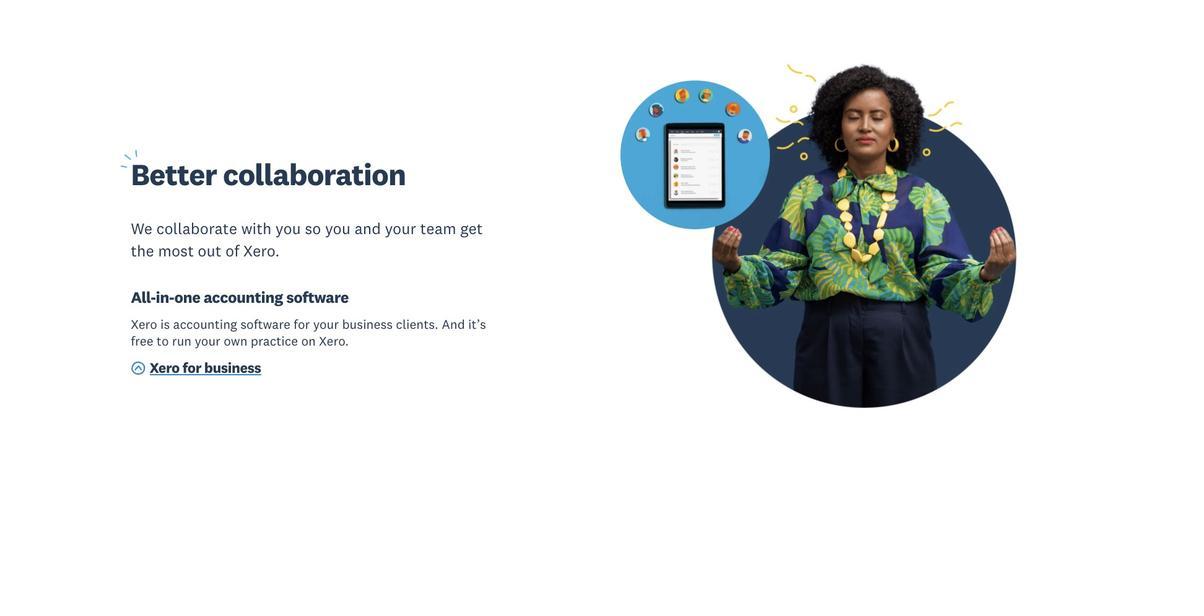 Task type: describe. For each thing, give the bounding box(es) containing it.
and
[[442, 316, 465, 332]]

get
[[460, 219, 483, 239]]

we collaborate with you so you and your team get the most out of xero.
[[131, 219, 483, 261]]

of
[[225, 241, 239, 261]]

xero for business button
[[131, 358, 261, 379]]

xero. inside xero is accounting software for your business clients. and it's free to run your own practice on xero.
[[319, 333, 349, 349]]

out
[[198, 241, 222, 261]]

all-
[[131, 288, 156, 307]]

xero for business
[[150, 358, 261, 376]]

xero for xero for business
[[150, 358, 180, 376]]

with
[[241, 219, 272, 239]]

your inside we collaborate with you so you and your team get the most out of xero.
[[385, 219, 416, 239]]

better
[[131, 156, 217, 193]]

better collaboration image
[[607, 42, 1058, 494]]

xero is accounting software for your business clients. and it's free to run your own practice on xero.
[[131, 316, 486, 349]]

so
[[305, 219, 321, 239]]

free
[[131, 333, 153, 349]]

to
[[157, 333, 169, 349]]



Task type: vqa. For each thing, say whether or not it's contained in the screenshot.
your within We collaborate with you so you and your team get the most out of Xero.
yes



Task type: locate. For each thing, give the bounding box(es) containing it.
xero. inside we collaborate with you so you and your team get the most out of xero.
[[243, 241, 280, 261]]

0 horizontal spatial for
[[183, 358, 201, 376]]

all-in-one accounting software
[[131, 288, 349, 307]]

xero down to
[[150, 358, 180, 376]]

practice
[[251, 333, 298, 349]]

we
[[131, 219, 152, 239]]

clients.
[[396, 316, 439, 332]]

your right and
[[385, 219, 416, 239]]

your
[[385, 219, 416, 239], [313, 316, 339, 332], [195, 333, 221, 349]]

business
[[342, 316, 393, 332], [204, 358, 261, 376]]

xero inside xero is accounting software for your business clients. and it's free to run your own practice on xero.
[[131, 316, 157, 332]]

1 vertical spatial xero
[[150, 358, 180, 376]]

0 horizontal spatial you
[[276, 219, 301, 239]]

2 you from the left
[[325, 219, 351, 239]]

team
[[420, 219, 456, 239]]

1 horizontal spatial your
[[313, 316, 339, 332]]

1 vertical spatial software
[[240, 316, 290, 332]]

0 vertical spatial accounting
[[204, 288, 283, 307]]

your right run
[[195, 333, 221, 349]]

and
[[355, 219, 381, 239]]

one
[[174, 288, 200, 307]]

business inside xero is accounting software for your business clients. and it's free to run your own practice on xero.
[[342, 316, 393, 332]]

is
[[160, 316, 170, 332]]

1 horizontal spatial business
[[342, 316, 393, 332]]

for inside xero is accounting software for your business clients. and it's free to run your own practice on xero.
[[294, 316, 310, 332]]

on
[[301, 333, 316, 349]]

software
[[286, 288, 349, 307], [240, 316, 290, 332]]

1 vertical spatial for
[[183, 358, 201, 376]]

0 horizontal spatial your
[[195, 333, 221, 349]]

xero
[[131, 316, 157, 332], [150, 358, 180, 376]]

run
[[172, 333, 192, 349]]

you left so
[[276, 219, 301, 239]]

in-
[[156, 288, 174, 307]]

xero. right on on the bottom
[[319, 333, 349, 349]]

for inside button
[[183, 358, 201, 376]]

it's
[[468, 316, 486, 332]]

own
[[224, 333, 248, 349]]

software up practice
[[240, 316, 290, 332]]

for up on on the bottom
[[294, 316, 310, 332]]

1 horizontal spatial you
[[325, 219, 351, 239]]

0 vertical spatial for
[[294, 316, 310, 332]]

0 horizontal spatial xero.
[[243, 241, 280, 261]]

xero inside button
[[150, 358, 180, 376]]

accounting inside xero is accounting software for your business clients. and it's free to run your own practice on xero.
[[173, 316, 237, 332]]

you right so
[[325, 219, 351, 239]]

for
[[294, 316, 310, 332], [183, 358, 201, 376]]

xero.
[[243, 241, 280, 261], [319, 333, 349, 349]]

business inside button
[[204, 358, 261, 376]]

0 horizontal spatial business
[[204, 358, 261, 376]]

most
[[158, 241, 194, 261]]

the
[[131, 241, 154, 261]]

business left clients.
[[342, 316, 393, 332]]

xero. down with at the left of the page
[[243, 241, 280, 261]]

0 vertical spatial business
[[342, 316, 393, 332]]

accounting
[[204, 288, 283, 307], [173, 316, 237, 332]]

collaboration
[[217, 156, 406, 193]]

xero for xero is accounting software for your business clients. and it's free to run your own practice on xero.
[[131, 316, 157, 332]]

0 vertical spatial xero
[[131, 316, 157, 332]]

1 vertical spatial business
[[204, 358, 261, 376]]

1 horizontal spatial xero.
[[319, 333, 349, 349]]

2 horizontal spatial your
[[385, 219, 416, 239]]

1 you from the left
[[276, 219, 301, 239]]

xero up free
[[131, 316, 157, 332]]

0 vertical spatial xero.
[[243, 241, 280, 261]]

1 horizontal spatial for
[[294, 316, 310, 332]]

your up on on the bottom
[[313, 316, 339, 332]]

for down run
[[183, 358, 201, 376]]

accounting up run
[[173, 316, 237, 332]]

software up xero is accounting software for your business clients. and it's free to run your own practice on xero.
[[286, 288, 349, 307]]

accounting up own
[[204, 288, 283, 307]]

1 vertical spatial accounting
[[173, 316, 237, 332]]

collaborate
[[156, 219, 237, 239]]

business down own
[[204, 358, 261, 376]]

1 vertical spatial xero.
[[319, 333, 349, 349]]

0 vertical spatial software
[[286, 288, 349, 307]]

you
[[276, 219, 301, 239], [325, 219, 351, 239]]

software inside xero is accounting software for your business clients. and it's free to run your own practice on xero.
[[240, 316, 290, 332]]



